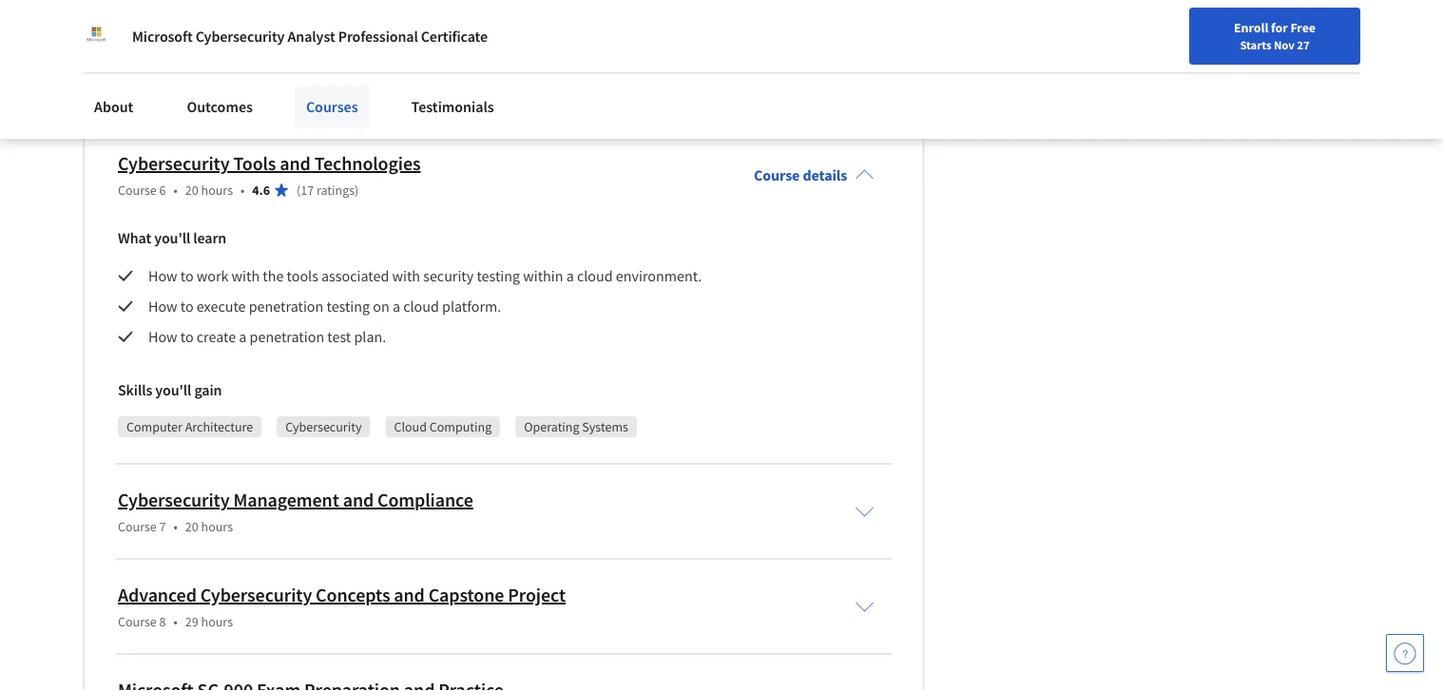 Task type: describe. For each thing, give the bounding box(es) containing it.
gain for architecture
[[194, 381, 222, 400]]

execute
[[197, 297, 246, 316]]

0 vertical spatial cloud
[[577, 267, 613, 286]]

associated
[[322, 267, 389, 286]]

advanced cybersecurity concepts and capstone project course 8 • 29 hours
[[118, 584, 566, 631]]

cybersecurity for cybersecurity
[[286, 419, 362, 436]]

the
[[263, 267, 284, 286]]

course details button
[[739, 139, 890, 212]]

skills you'll gain for threat
[[118, 44, 222, 63]]

1 20 from the top
[[185, 182, 199, 199]]

0 vertical spatial penetration
[[249, 297, 324, 316]]

)
[[355, 182, 359, 199]]

certificate
[[421, 27, 488, 46]]

skills for computer architecture
[[118, 381, 152, 400]]

access
[[232, 82, 269, 99]]

testimonials link
[[400, 86, 506, 127]]

how to create a penetration test plan.
[[148, 328, 386, 347]]

29
[[185, 614, 199, 631]]

free
[[1291, 19, 1316, 36]]

and for tools
[[280, 152, 311, 176]]

1 with from the left
[[232, 267, 260, 286]]

microsoft
[[132, 27, 193, 46]]

and for management
[[343, 489, 374, 513]]

outcomes
[[187, 97, 253, 116]]

microsoft cybersecurity analyst professional certificate
[[132, 27, 488, 46]]

courses
[[306, 97, 358, 116]]

operating
[[524, 419, 580, 436]]

to for create
[[180, 328, 194, 347]]

strategies
[[562, 82, 616, 99]]

1 hours from the top
[[201, 182, 233, 199]]

threat
[[126, 82, 163, 99]]

asset
[[345, 82, 375, 99]]

(
[[297, 182, 301, 199]]

security
[[423, 267, 474, 286]]

threat model
[[126, 82, 200, 99]]

analyst
[[288, 27, 335, 46]]

help center image
[[1394, 642, 1417, 665]]

cybersecurity strategies
[[483, 82, 616, 99]]

course inside "cybersecurity management and compliance course 7 • 20 hours"
[[118, 519, 157, 536]]

tools
[[233, 152, 276, 176]]

advanced cybersecurity concepts and capstone project link
[[118, 584, 566, 608]]

control
[[271, 82, 313, 99]]

computing
[[430, 419, 492, 436]]

7
[[159, 519, 166, 536]]

you'll for threat
[[155, 44, 191, 63]]

ratings
[[317, 182, 355, 199]]

course inside dropdown button
[[754, 166, 800, 185]]

outcomes link
[[175, 86, 264, 127]]

enroll
[[1235, 19, 1269, 36]]

hours inside "cybersecurity management and compliance course 7 • 20 hours"
[[201, 519, 233, 536]]

access control
[[232, 82, 313, 99]]

create
[[197, 328, 236, 347]]

• left '4.6' in the top of the page
[[241, 182, 245, 199]]

cloud
[[394, 419, 427, 436]]

how for how to create a penetration test plan.
[[148, 328, 177, 347]]

how to work with the tools associated with security testing within a cloud environment.
[[148, 267, 702, 286]]

learn
[[193, 229, 227, 248]]

6
[[159, 182, 166, 199]]

environment.
[[616, 267, 702, 286]]

microsoft image
[[83, 23, 109, 49]]

systems
[[582, 419, 629, 436]]

course inside "advanced cybersecurity concepts and capstone project course 8 • 29 hours"
[[118, 614, 157, 631]]

• right 6
[[174, 182, 178, 199]]

for
[[1272, 19, 1288, 36]]

skills you'll gain for computer
[[118, 381, 222, 400]]

advanced
[[118, 584, 197, 608]]

asset management
[[345, 82, 451, 99]]

1 vertical spatial penetration
[[250, 328, 324, 347]]

cybersecurity management and compliance course 7 • 20 hours
[[118, 489, 473, 536]]

20 inside "cybersecurity management and compliance course 7 • 20 hours"
[[185, 519, 199, 536]]

8
[[159, 614, 166, 631]]

cybersecurity inside "advanced cybersecurity concepts and capstone project course 8 • 29 hours"
[[200, 584, 312, 608]]

cybersecurity for cybersecurity management and compliance course 7 • 20 hours
[[118, 489, 230, 513]]

project
[[508, 584, 566, 608]]

to for execute
[[180, 297, 194, 316]]



Task type: vqa. For each thing, say whether or not it's contained in the screenshot.
How to execute penetration testing on a cloud platform.
yes



Task type: locate. For each thing, give the bounding box(es) containing it.
0 vertical spatial testing
[[477, 267, 520, 286]]

1 horizontal spatial a
[[393, 297, 400, 316]]

testing up platform.
[[477, 267, 520, 286]]

on
[[373, 297, 390, 316]]

course left 8
[[118, 614, 157, 631]]

1 horizontal spatial and
[[343, 489, 374, 513]]

2 how from the top
[[148, 297, 177, 316]]

3 to from the top
[[180, 328, 194, 347]]

1 vertical spatial to
[[180, 297, 194, 316]]

cybersecurity left strategies
[[483, 82, 559, 99]]

gain
[[194, 44, 222, 63], [194, 381, 222, 400]]

cybersecurity management and compliance link
[[118, 489, 473, 513]]

menu item
[[1045, 19, 1167, 81]]

how to execute penetration testing on a cloud platform.
[[148, 297, 501, 316]]

computer
[[126, 419, 183, 436]]

hours
[[201, 182, 233, 199], [201, 519, 233, 536], [201, 614, 233, 631]]

1 vertical spatial management
[[233, 489, 339, 513]]

2 vertical spatial you'll
[[155, 381, 191, 400]]

management
[[378, 82, 451, 99], [233, 489, 339, 513]]

1 horizontal spatial with
[[392, 267, 420, 286]]

1 vertical spatial 20
[[185, 519, 199, 536]]

cloud
[[577, 267, 613, 286], [403, 297, 439, 316]]

skills for threat model
[[118, 44, 152, 63]]

2 with from the left
[[392, 267, 420, 286]]

course left "7"
[[118, 519, 157, 536]]

with left 'the'
[[232, 267, 260, 286]]

testimonials
[[411, 97, 494, 116]]

2 vertical spatial and
[[394, 584, 425, 608]]

cloud down how to work with the tools associated with security testing within a cloud environment.
[[403, 297, 439, 316]]

capstone
[[429, 584, 504, 608]]

to for work
[[180, 267, 194, 286]]

professional
[[338, 27, 418, 46]]

• inside "advanced cybersecurity concepts and capstone project course 8 • 29 hours"
[[174, 614, 178, 631]]

you'll
[[155, 44, 191, 63], [154, 229, 190, 248], [155, 381, 191, 400]]

tools
[[287, 267, 318, 286]]

within
[[523, 267, 564, 286]]

you'll for computer
[[155, 381, 191, 400]]

course left 6
[[118, 182, 157, 199]]

how for how to work with the tools associated with security testing within a cloud environment.
[[148, 267, 177, 286]]

1 skills from the top
[[118, 44, 152, 63]]

courses link
[[295, 86, 370, 127]]

0 vertical spatial how
[[148, 267, 177, 286]]

technologies
[[315, 152, 421, 176]]

with
[[232, 267, 260, 286], [392, 267, 420, 286]]

2 vertical spatial how
[[148, 328, 177, 347]]

0 horizontal spatial management
[[233, 489, 339, 513]]

0 horizontal spatial cloud
[[403, 297, 439, 316]]

to left work
[[180, 267, 194, 286]]

27
[[1298, 37, 1310, 52]]

how left execute
[[148, 297, 177, 316]]

cybersecurity down "cybersecurity management and compliance course 7 • 20 hours"
[[200, 584, 312, 608]]

show notifications image
[[1187, 24, 1210, 47]]

what you'll learn
[[118, 229, 227, 248]]

0 vertical spatial management
[[378, 82, 451, 99]]

starts
[[1241, 37, 1272, 52]]

1 horizontal spatial cloud
[[577, 267, 613, 286]]

2 vertical spatial a
[[239, 328, 247, 347]]

cybersecurity for cybersecurity strategies
[[483, 82, 559, 99]]

gain up model
[[194, 44, 222, 63]]

and
[[280, 152, 311, 176], [343, 489, 374, 513], [394, 584, 425, 608]]

course
[[754, 166, 800, 185], [118, 182, 157, 199], [118, 519, 157, 536], [118, 614, 157, 631]]

test
[[327, 328, 351, 347]]

0 vertical spatial gain
[[194, 44, 222, 63]]

course 6 • 20 hours •
[[118, 182, 245, 199]]

cybersecurity up "7"
[[118, 489, 230, 513]]

0 vertical spatial skills
[[118, 44, 152, 63]]

1 skills you'll gain from the top
[[118, 44, 222, 63]]

0 vertical spatial and
[[280, 152, 311, 176]]

a right on
[[393, 297, 400, 316]]

20 right "7"
[[185, 519, 199, 536]]

to left execute
[[180, 297, 194, 316]]

how for how to execute penetration testing on a cloud platform.
[[148, 297, 177, 316]]

2 horizontal spatial and
[[394, 584, 425, 608]]

compliance
[[378, 489, 473, 513]]

cybersecurity tools and technologies link
[[118, 152, 421, 176]]

a right 'within'
[[567, 267, 574, 286]]

0 vertical spatial you'll
[[155, 44, 191, 63]]

2 hours from the top
[[201, 519, 233, 536]]

architecture
[[185, 419, 253, 436]]

gain for model
[[194, 44, 222, 63]]

2 skills from the top
[[118, 381, 152, 400]]

how left the create
[[148, 328, 177, 347]]

hours right "7"
[[201, 519, 233, 536]]

cybersecurity up the course 6 • 20 hours • in the left top of the page
[[118, 152, 230, 176]]

cloud computing
[[394, 419, 492, 436]]

cybersecurity inside "cybersecurity management and compliance course 7 • 20 hours"
[[118, 489, 230, 513]]

skills up threat
[[118, 44, 152, 63]]

with left security
[[392, 267, 420, 286]]

about
[[94, 97, 134, 116]]

20
[[185, 182, 199, 199], [185, 519, 199, 536]]

a right the create
[[239, 328, 247, 347]]

about link
[[83, 86, 145, 127]]

computer architecture
[[126, 419, 253, 436]]

1 vertical spatial how
[[148, 297, 177, 316]]

1 vertical spatial and
[[343, 489, 374, 513]]

how
[[148, 267, 177, 286], [148, 297, 177, 316], [148, 328, 177, 347]]

1 vertical spatial hours
[[201, 519, 233, 536]]

cybersecurity for cybersecurity tools and technologies
[[118, 152, 230, 176]]

hours inside "advanced cybersecurity concepts and capstone project course 8 • 29 hours"
[[201, 614, 233, 631]]

1 horizontal spatial management
[[378, 82, 451, 99]]

penetration down 'the'
[[249, 297, 324, 316]]

cybersecurity up 'cybersecurity management and compliance' link
[[286, 419, 362, 436]]

2 vertical spatial to
[[180, 328, 194, 347]]

1 vertical spatial skills you'll gain
[[118, 381, 222, 400]]

1 vertical spatial testing
[[327, 297, 370, 316]]

skills
[[118, 44, 152, 63], [118, 381, 152, 400]]

• right "7"
[[174, 519, 178, 536]]

enroll for free starts nov 27
[[1235, 19, 1316, 52]]

1 vertical spatial you'll
[[154, 229, 190, 248]]

0 vertical spatial skills you'll gain
[[118, 44, 222, 63]]

2 skills you'll gain from the top
[[118, 381, 222, 400]]

0 vertical spatial 20
[[185, 182, 199, 199]]

( 17 ratings )
[[297, 182, 359, 199]]

0 vertical spatial hours
[[201, 182, 233, 199]]

course left "details"
[[754, 166, 800, 185]]

•
[[174, 182, 178, 199], [241, 182, 245, 199], [174, 519, 178, 536], [174, 614, 178, 631]]

1 horizontal spatial testing
[[477, 267, 520, 286]]

3 how from the top
[[148, 328, 177, 347]]

0 horizontal spatial a
[[239, 328, 247, 347]]

work
[[197, 267, 229, 286]]

4.6
[[252, 182, 270, 199]]

testing
[[477, 267, 520, 286], [327, 297, 370, 316]]

and left compliance at the left bottom of page
[[343, 489, 374, 513]]

0 horizontal spatial with
[[232, 267, 260, 286]]

skills you'll gain up threat model
[[118, 44, 222, 63]]

operating systems
[[524, 419, 629, 436]]

a
[[567, 267, 574, 286], [393, 297, 400, 316], [239, 328, 247, 347]]

2 to from the top
[[180, 297, 194, 316]]

• right 8
[[174, 614, 178, 631]]

management for asset
[[378, 82, 451, 99]]

1 gain from the top
[[194, 44, 222, 63]]

coursera image
[[23, 15, 144, 46]]

1 vertical spatial skills
[[118, 381, 152, 400]]

0 horizontal spatial and
[[280, 152, 311, 176]]

2 vertical spatial hours
[[201, 614, 233, 631]]

None search field
[[271, 12, 642, 50]]

17
[[301, 182, 314, 199]]

course details
[[754, 166, 848, 185]]

penetration
[[249, 297, 324, 316], [250, 328, 324, 347]]

to left the create
[[180, 328, 194, 347]]

hours right 29 at left bottom
[[201, 614, 233, 631]]

2 20 from the top
[[185, 519, 199, 536]]

and right concepts
[[394, 584, 425, 608]]

1 vertical spatial gain
[[194, 381, 222, 400]]

plan.
[[354, 328, 386, 347]]

• inside "cybersecurity management and compliance course 7 • 20 hours"
[[174, 519, 178, 536]]

platform.
[[442, 297, 501, 316]]

concepts
[[316, 584, 390, 608]]

2 gain from the top
[[194, 381, 222, 400]]

0 vertical spatial a
[[567, 267, 574, 286]]

model
[[165, 82, 200, 99]]

skills you'll gain
[[118, 44, 222, 63], [118, 381, 222, 400]]

and inside "advanced cybersecurity concepts and capstone project course 8 • 29 hours"
[[394, 584, 425, 608]]

nov
[[1274, 37, 1295, 52]]

management for cybersecurity
[[233, 489, 339, 513]]

and inside "cybersecurity management and compliance course 7 • 20 hours"
[[343, 489, 374, 513]]

you'll left learn
[[154, 229, 190, 248]]

0 vertical spatial to
[[180, 267, 194, 286]]

cybersecurity up access at the left of page
[[196, 27, 285, 46]]

skills up computer
[[118, 381, 152, 400]]

testing down associated
[[327, 297, 370, 316]]

hours left '4.6' in the top of the page
[[201, 182, 233, 199]]

0 horizontal spatial testing
[[327, 297, 370, 316]]

1 vertical spatial a
[[393, 297, 400, 316]]

you'll up "computer architecture"
[[155, 381, 191, 400]]

cloud right 'within'
[[577, 267, 613, 286]]

3 hours from the top
[[201, 614, 233, 631]]

penetration down how to execute penetration testing on a cloud platform.
[[250, 328, 324, 347]]

skills you'll gain up computer
[[118, 381, 222, 400]]

1 vertical spatial cloud
[[403, 297, 439, 316]]

details
[[803, 166, 848, 185]]

management inside "cybersecurity management and compliance course 7 • 20 hours"
[[233, 489, 339, 513]]

how down what you'll learn at the left top of the page
[[148, 267, 177, 286]]

what
[[118, 229, 151, 248]]

cybersecurity tools and technologies
[[118, 152, 421, 176]]

cybersecurity
[[196, 27, 285, 46], [483, 82, 559, 99], [118, 152, 230, 176], [286, 419, 362, 436], [118, 489, 230, 513], [200, 584, 312, 608]]

1 how from the top
[[148, 267, 177, 286]]

gain up architecture
[[194, 381, 222, 400]]

to
[[180, 267, 194, 286], [180, 297, 194, 316], [180, 328, 194, 347]]

you'll up model
[[155, 44, 191, 63]]

20 right 6
[[185, 182, 199, 199]]

1 to from the top
[[180, 267, 194, 286]]

2 horizontal spatial a
[[567, 267, 574, 286]]

and up (
[[280, 152, 311, 176]]



